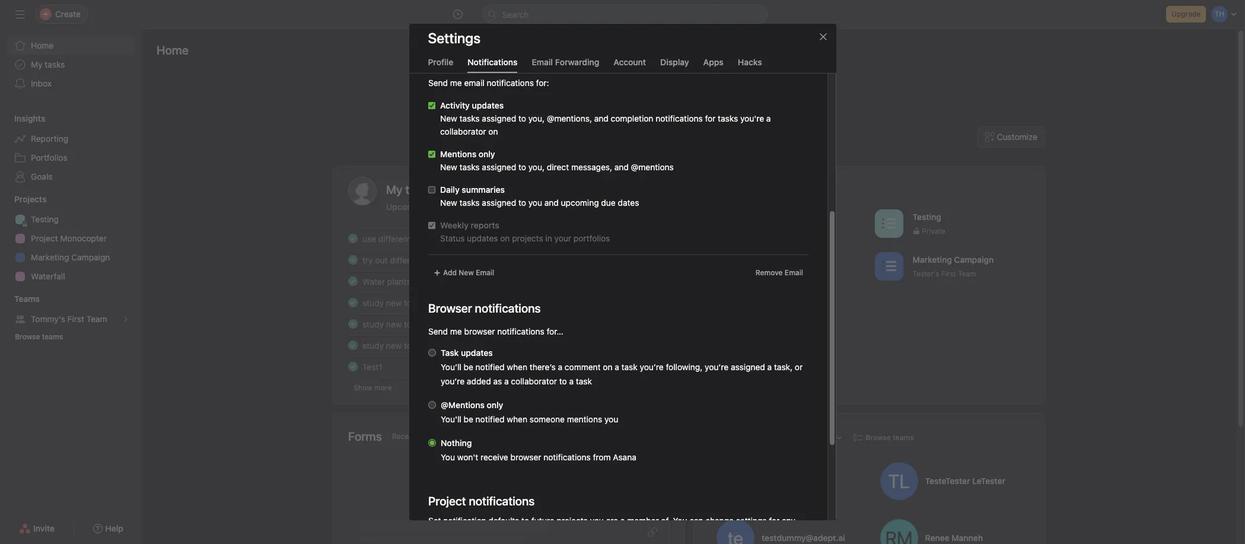 Task type: vqa. For each thing, say whether or not it's contained in the screenshot.
row
no



Task type: describe. For each thing, give the bounding box(es) containing it.
completion
[[611, 113, 654, 123]]

project notifications
[[428, 494, 535, 508]]

you, for @mentions,
[[528, 113, 545, 123]]

reporting
[[31, 134, 68, 144]]

try for free
[[448, 486, 490, 496]]

projects button
[[0, 194, 47, 205]]

notifications inside nothing you won't receive browser notifications from asana
[[544, 452, 591, 462]]

projects element
[[0, 189, 142, 288]]

private
[[923, 226, 946, 235]]

upcoming
[[386, 202, 427, 212]]

daily summaries new tasks assigned to you and upcoming due dates
[[440, 185, 639, 208]]

completed image for third completed checkbox
[[346, 360, 360, 374]]

by
[[605, 529, 614, 539]]

mentions
[[567, 414, 602, 424]]

overridden
[[562, 529, 603, 539]]

overdue (13)
[[441, 202, 492, 212]]

send for send me browser notifications for…
[[428, 326, 448, 337]]

for:
[[536, 78, 549, 88]]

for inside button
[[462, 486, 473, 496]]

notifications button
[[468, 57, 518, 73]]

nothing you won't receive browser notifications from asana
[[441, 438, 637, 462]]

home link
[[7, 36, 135, 55]]

project monocopter link down the portfolios
[[605, 254, 676, 266]]

to inside mentions only new tasks assigned to you, direct messages, and @mentions
[[518, 162, 526, 172]]

0 horizontal spatial you're
[[441, 376, 465, 386]]

completed image for use
[[346, 231, 360, 246]]

1 study new tooling from the top
[[363, 298, 431, 308]]

any
[[782, 516, 796, 526]]

and inside daily summaries new tasks assigned to you and upcoming due dates
[[545, 198, 559, 208]]

future
[[531, 516, 554, 526]]

be for you'll
[[464, 414, 473, 424]]

activity updates new tasks assigned to you, @mentions, and completion notifications for tasks you're a collaborator on
[[440, 100, 771, 137]]

3 completed checkbox from the top
[[346, 317, 360, 331]]

new for 4th completed option from the top of the page
[[386, 340, 402, 351]]

me for email
[[450, 78, 462, 88]]

@mentions only you'll be notified when someone mentions you
[[441, 400, 618, 424]]

only for @mentions only
[[487, 400, 503, 410]]

on inside the weekly reports status updates on projects in your portfolios
[[500, 233, 510, 243]]

0 vertical spatial different
[[379, 234, 411, 244]]

notifications inside "activity updates new tasks assigned to you, @mentions, and completion notifications for tasks you're a collaborator on"
[[656, 113, 703, 123]]

email inside remove email button
[[785, 268, 803, 277]]

task updates you'll be notified when there's a comment on a task you're following, you're assigned a task, or you're added as a collaborator to a task
[[441, 348, 803, 386]]

a inside set notification defaults to future projects you are a member of. you can change settings for any individual projects, those won't be overridden by the defaults.
[[621, 516, 625, 526]]

you're
[[740, 113, 764, 123]]

0 horizontal spatial task
[[576, 376, 592, 386]]

test1
[[363, 362, 383, 372]]

are
[[606, 516, 618, 526]]

2 horizontal spatial you're
[[705, 362, 729, 372]]

and inside "activity updates new tasks assigned to you, @mentions, and completion notifications for tasks you're a collaborator on"
[[594, 113, 609, 123]]

4 completed checkbox from the top
[[346, 338, 360, 353]]

2 completed checkbox from the top
[[346, 274, 360, 288]]

tasks for daily summaries new tasks assigned to you and upcoming due dates
[[459, 198, 480, 208]]

upcoming button
[[386, 202, 427, 218]]

0 vertical spatial teams
[[42, 332, 63, 341]]

inbox link
[[7, 74, 135, 93]]

wood?)
[[509, 234, 538, 244]]

a right as
[[504, 376, 509, 386]]

my tasks
[[386, 183, 434, 196]]

be for you'll
[[464, 362, 473, 372]]

1 vertical spatial teams
[[893, 433, 915, 442]]

updates for activity updates
[[472, 100, 504, 110]]

new for new tasks assigned to you and upcoming due dates
[[440, 198, 457, 208]]

browse teams button inside teams element
[[9, 329, 68, 345]]

tommy's first team
[[31, 314, 107, 324]]

hacks button
[[738, 57, 763, 73]]

you, for direct
[[528, 162, 545, 172]]

a right there's
[[558, 362, 563, 372]]

1 horizontal spatial testing link
[[614, 361, 648, 373]]

invite button
[[11, 518, 62, 540]]

may 1
[[652, 256, 671, 264]]

1 horizontal spatial home
[[157, 43, 189, 57]]

teams element
[[0, 288, 142, 348]]

those
[[503, 529, 524, 539]]

you'll
[[441, 362, 461, 372]]

me for browser
[[450, 326, 462, 337]]

mentions
[[440, 149, 476, 159]]

you for are
[[590, 516, 604, 526]]

task
[[441, 348, 459, 358]]

completed
[[506, 202, 549, 212]]

direct
[[547, 162, 569, 172]]

remove email button
[[750, 265, 809, 281]]

assigned inside task updates you'll be notified when there's a comment on a task you're following, you're assigned a task, or you're added as a collaborator to a task
[[731, 362, 765, 372]]

1 vertical spatial browse teams button
[[849, 429, 920, 446]]

send for send me email notifications for:
[[428, 78, 448, 88]]

monocopter inside project monocopter tommy's first team
[[782, 254, 830, 264]]

only for mentions only
[[479, 149, 495, 159]]

defaults.
[[631, 529, 664, 539]]

tasks left you're
[[718, 113, 738, 123]]

email inside 'email forwarding' button
[[532, 57, 553, 67]]

mentions only new tasks assigned to you, direct messages, and @mentions
[[440, 149, 674, 172]]

you inside @mentions only you'll be notified when someone mentions you
[[605, 414, 618, 424]]

my tasks link
[[386, 182, 670, 198]]

overdue
[[441, 202, 474, 212]]

display
[[661, 57, 690, 67]]

free
[[475, 486, 490, 496]]

tasks for activity updates new tasks assigned to you, @mentions, and completion notifications for tasks you're a collaborator on
[[459, 113, 480, 123]]

project up marketing campaign
[[31, 233, 58, 243]]

settings
[[736, 516, 767, 526]]

global element
[[0, 29, 142, 100]]

completed image for study
[[346, 296, 360, 310]]

upgrade for upgrade
[[1172, 9, 1201, 18]]

first for monocopter
[[784, 269, 799, 278]]

forms
[[348, 430, 382, 443]]

account button
[[614, 57, 646, 73]]

hide sidebar image
[[15, 9, 25, 19]]

add new email
[[443, 268, 494, 277]]

study for 2nd completed option from the bottom of the page
[[363, 319, 384, 329]]

tasks for mentions only new tasks assigned to you, direct messages, and @mentions
[[459, 162, 480, 172]]

completed image for 2nd completed option from the bottom of the page
[[346, 317, 360, 331]]

you inside set notification defaults to future projects you are a member of. you can change settings for any individual projects, those won't be overridden by the defaults.
[[673, 516, 687, 526]]

study new tooling for 2nd completed option from the bottom of the page
[[363, 319, 431, 329]]

project monocopter link inside projects element
[[7, 229, 135, 248]]

marketing campaign link
[[7, 248, 135, 267]]

remove widget
[[510, 486, 571, 496]]

profile button
[[428, 57, 454, 73]]

on inside "activity updates new tasks assigned to you, @mentions, and completion notifications for tasks you're a collaborator on"
[[488, 126, 498, 137]]

1 horizontal spatial you're
[[640, 362, 664, 372]]

premium
[[502, 461, 540, 472]]

email forwarding button
[[532, 57, 600, 73]]

3 completed checkbox from the top
[[346, 360, 360, 374]]

testing link inside projects element
[[7, 210, 135, 229]]

new for new tasks assigned to you, @mentions, and completion notifications for tasks you're a collaborator on
[[440, 113, 457, 123]]

status
[[440, 233, 465, 243]]

browse teams inside teams element
[[15, 332, 63, 341]]

campaign for marketing campaign tester's first team
[[955, 254, 994, 264]]

team for monocopter
[[801, 269, 819, 278]]

browser inside nothing you won't receive browser notifications from asana
[[511, 452, 541, 462]]

completed image for 4th completed option from the top of the page
[[346, 338, 360, 353]]

first inside tommy's first team link
[[67, 314, 84, 324]]

1 vertical spatial different
[[390, 255, 423, 265]]

notified for updates
[[476, 362, 505, 372]]

new for 2nd completed option from the bottom of the page
[[386, 319, 402, 329]]

new inside button
[[459, 268, 474, 277]]

tommy's inside teams element
[[31, 314, 65, 324]]

for inside set notification defaults to future projects you are a member of. you can change settings for any individual projects, those won't be overridden by the defaults.
[[769, 516, 780, 526]]

reports
[[471, 220, 499, 230]]

project monocopter up may
[[608, 234, 675, 243]]

to inside task updates you'll be notified when there's a comment on a task you're following, you're assigned a task, or you're added as a collaborator to a task
[[559, 376, 567, 386]]

reporting link
[[7, 129, 135, 148]]

1 horizontal spatial browse teams
[[866, 433, 915, 442]]

1 new from the top
[[386, 298, 402, 308]]

show more button
[[348, 380, 397, 397]]

browser notifications
[[428, 302, 541, 315]]

tester's
[[913, 269, 940, 278]]

campaign for marketing campaign
[[71, 252, 110, 262]]

task,
[[774, 362, 793, 372]]

messages,
[[571, 162, 612, 172]]

email
[[464, 78, 484, 88]]

assigned for summaries
[[482, 198, 516, 208]]

completed button
[[506, 202, 549, 218]]

add
[[443, 268, 457, 277]]

comment
[[565, 362, 601, 372]]

weekly
[[440, 220, 469, 230]]

insights
[[14, 113, 45, 123]]

0 horizontal spatial asana
[[473, 461, 500, 472]]

project down the dates
[[608, 234, 632, 243]]

0 vertical spatial use
[[363, 234, 376, 244]]

collaborator inside task updates you'll be notified when there's a comment on a task you're following, you're assigned a task, or you're added as a collaborator to a task
[[511, 376, 557, 386]]

your
[[554, 233, 571, 243]]

study for 4th completed option from the top of the page
[[363, 340, 384, 351]]

forwarding
[[555, 57, 600, 67]]



Task type: locate. For each thing, give the bounding box(es) containing it.
task left apr
[[622, 362, 638, 372]]

2 horizontal spatial team
[[959, 269, 977, 278]]

you're
[[640, 362, 664, 372], [705, 362, 729, 372], [441, 376, 465, 386]]

1 send from the top
[[428, 78, 448, 88]]

0 vertical spatial collaborator
[[440, 126, 486, 137]]

18
[[732, 72, 742, 83]]

inbox
[[31, 78, 52, 88]]

me
[[450, 78, 462, 88], [450, 326, 462, 337]]

None checkbox
[[428, 102, 435, 109], [428, 151, 435, 158], [428, 186, 435, 194], [428, 222, 435, 229], [428, 102, 435, 109], [428, 151, 435, 158], [428, 186, 435, 194], [428, 222, 435, 229]]

you, inside "activity updates new tasks assigned to you, @mentions, and completion notifications for tasks you're a collaborator on"
[[528, 113, 545, 123]]

project down the portfolios
[[609, 255, 633, 264]]

2 horizontal spatial you
[[605, 414, 618, 424]]

a down comment at the bottom left of the page
[[569, 376, 574, 386]]

2 vertical spatial on
[[603, 362, 613, 372]]

1 vertical spatial projects
[[557, 516, 588, 526]]

and inside mentions only new tasks assigned to you, direct messages, and @mentions
[[615, 162, 629, 172]]

projects inside set notification defaults to future projects you are a member of. you can change settings for any individual projects, those won't be overridden by the defaults.
[[557, 516, 588, 526]]

testing inside projects element
[[31, 214, 59, 224]]

marketing up waterfall
[[31, 252, 69, 262]]

when for there's
[[507, 362, 527, 372]]

assigned left task,
[[731, 362, 765, 372]]

change
[[706, 516, 734, 526]]

study new tooling for 4th completed option from the top of the page
[[363, 340, 431, 351]]

completed image
[[346, 231, 360, 246], [346, 253, 360, 267], [346, 296, 360, 310]]

0 vertical spatial remove
[[756, 268, 783, 277]]

1 vertical spatial and
[[615, 162, 629, 172]]

as
[[493, 376, 502, 386]]

2 horizontal spatial testing
[[913, 212, 942, 222]]

0 vertical spatial browse teams
[[15, 332, 63, 341]]

customize
[[998, 132, 1038, 142]]

2 me from the top
[[450, 326, 462, 337]]

11
[[664, 362, 671, 371]]

0 horizontal spatial browse teams
[[15, 332, 63, 341]]

0 vertical spatial study new tooling
[[363, 298, 431, 308]]

remove for remove email
[[756, 268, 783, 277]]

due
[[601, 198, 616, 208]]

0 vertical spatial you,
[[528, 113, 545, 123]]

0 horizontal spatial teams
[[42, 332, 63, 341]]

be down future
[[550, 529, 559, 539]]

1 horizontal spatial tommy's
[[752, 269, 782, 278]]

0 vertical spatial updates
[[472, 100, 504, 110]]

upgrade for upgrade to asana premium to use forms
[[422, 461, 460, 472]]

marketing for marketing campaign
[[31, 252, 69, 262]]

and right messages,
[[615, 162, 629, 172]]

invite
[[33, 524, 55, 534]]

you're down you'll
[[441, 376, 465, 386]]

0 horizontal spatial you
[[441, 452, 455, 462]]

completed checkbox for study
[[346, 296, 360, 310]]

send me email notifications for:
[[428, 78, 549, 88]]

updates down 'send me email notifications for:' on the top
[[472, 100, 504, 110]]

new inside "activity updates new tasks assigned to you, @mentions, and completion notifications for tasks you're a collaborator on"
[[440, 113, 457, 123]]

be inside set notification defaults to future projects you are a member of. you can change settings for any individual projects, those won't be overridden by the defaults.
[[550, 529, 559, 539]]

1 vertical spatial on
[[500, 233, 510, 243]]

remove email
[[756, 268, 803, 277]]

tasks inside global element
[[45, 59, 65, 69]]

notified for only
[[476, 414, 505, 424]]

a right you're
[[767, 113, 771, 123]]

add profile photo image
[[348, 177, 377, 205]]

2 vertical spatial and
[[545, 198, 559, 208]]

3 tooling from the top
[[404, 340, 431, 351]]

you, left @mentions,
[[528, 113, 545, 123]]

asana up free
[[473, 461, 500, 472]]

0 horizontal spatial remove
[[510, 486, 541, 496]]

1 list image from the top
[[882, 216, 897, 231]]

won't
[[457, 452, 478, 462]]

0 horizontal spatial first
[[67, 314, 84, 324]]

when for someone
[[507, 414, 527, 424]]

tommy's first team link
[[7, 310, 135, 329]]

you for and
[[528, 198, 542, 208]]

1 vertical spatial send
[[428, 326, 448, 337]]

1 horizontal spatial on
[[500, 233, 510, 243]]

0 horizontal spatial team
[[87, 314, 107, 324]]

2 vertical spatial be
[[550, 529, 559, 539]]

1 notified from the top
[[476, 362, 505, 372]]

0 horizontal spatial browser
[[464, 326, 495, 337]]

when left there's
[[507, 362, 527, 372]]

1 vertical spatial remove
[[510, 486, 541, 496]]

weekly reports status updates on projects in your portfolios
[[440, 220, 610, 243]]

2 vertical spatial completed checkbox
[[346, 360, 360, 374]]

to up my tasks link
[[518, 162, 526, 172]]

0 vertical spatial you
[[441, 452, 455, 462]]

tasks down summaries
[[459, 198, 480, 208]]

1 vertical spatial be
[[464, 414, 473, 424]]

None radio
[[428, 349, 436, 357], [428, 439, 436, 447], [428, 349, 436, 357], [428, 439, 436, 447]]

on down 'send me email notifications for:' on the top
[[488, 126, 498, 137]]

me up task
[[450, 326, 462, 337]]

you're left 11
[[640, 362, 664, 372]]

project monocopter
[[31, 233, 107, 243], [608, 234, 675, 243], [609, 255, 676, 264]]

and left upcoming
[[545, 198, 559, 208]]

new down activity
[[440, 113, 457, 123]]

testing left apr
[[619, 362, 643, 371]]

testing link up marketing campaign
[[7, 210, 135, 229]]

collaborator down there's
[[511, 376, 557, 386]]

collaborator inside "activity updates new tasks assigned to you, @mentions, and completion notifications for tasks you're a collaborator on"
[[440, 126, 486, 137]]

1 completed checkbox from the top
[[346, 231, 360, 246]]

list image left tester's
[[882, 259, 897, 273]]

new down mentions
[[440, 162, 457, 172]]

1 horizontal spatial task
[[622, 362, 638, 372]]

teams
[[42, 332, 63, 341], [893, 433, 915, 442]]

you left are
[[590, 516, 604, 526]]

completed image
[[346, 274, 360, 288], [346, 317, 360, 331], [346, 338, 360, 353], [346, 360, 360, 374]]

(13)
[[476, 202, 492, 212]]

0 vertical spatial testing link
[[7, 210, 135, 229]]

a right are
[[621, 516, 625, 526]]

upgrade to asana premium to use forms
[[422, 461, 596, 472]]

for down october
[[705, 113, 716, 123]]

can
[[690, 516, 703, 526]]

be
[[464, 362, 473, 372], [464, 414, 473, 424], [550, 529, 559, 539]]

and
[[594, 113, 609, 123], [615, 162, 629, 172], [545, 198, 559, 208]]

2 horizontal spatial on
[[603, 362, 613, 372]]

1 horizontal spatial browse teams button
[[849, 429, 920, 446]]

3 completed image from the top
[[346, 296, 360, 310]]

notified down "@mentions"
[[476, 414, 505, 424]]

2 study new tooling from the top
[[363, 319, 431, 329]]

1 vertical spatial tooling
[[404, 319, 431, 329]]

in
[[545, 233, 552, 243]]

0 vertical spatial upgrade
[[1172, 9, 1201, 18]]

1 completed image from the top
[[346, 231, 360, 246]]

you down 'nothing'
[[441, 452, 455, 462]]

customize button
[[978, 126, 1046, 148]]

different up out
[[379, 234, 411, 244]]

1 vertical spatial new
[[386, 319, 402, 329]]

and left completion at the top of the page
[[594, 113, 609, 123]]

1 when from the top
[[507, 362, 527, 372]]

list image left private
[[882, 216, 897, 231]]

1 horizontal spatial asana
[[613, 452, 637, 462]]

2 horizontal spatial email
[[785, 268, 803, 277]]

a right comment at the bottom left of the page
[[615, 362, 619, 372]]

you up the weekly reports status updates on projects in your portfolios
[[528, 198, 542, 208]]

campaign inside marketing campaign tester's first team
[[955, 254, 994, 264]]

assigned inside mentions only new tasks assigned to you, direct messages, and @mentions
[[482, 162, 516, 172]]

tooling for 2nd completed option from the bottom of the page
[[404, 319, 431, 329]]

home
[[31, 40, 54, 50], [157, 43, 189, 57]]

@mentions
[[631, 162, 674, 172]]

remove for remove widget
[[510, 486, 541, 496]]

use up try
[[363, 234, 376, 244]]

2 notified from the top
[[476, 414, 505, 424]]

updates inside the weekly reports status updates on projects in your portfolios
[[467, 233, 498, 243]]

updates for task updates
[[461, 348, 493, 358]]

only
[[479, 149, 495, 159], [487, 400, 503, 410]]

1 horizontal spatial and
[[594, 113, 609, 123]]

1 vertical spatial completed image
[[346, 253, 360, 267]]

list image
[[882, 216, 897, 231], [882, 259, 897, 273]]

1 horizontal spatial you
[[673, 516, 687, 526]]

notifications down notifications button
[[487, 78, 534, 88]]

4 completed image from the top
[[346, 360, 360, 374]]

assigned for only
[[482, 162, 516, 172]]

1 vertical spatial testing link
[[614, 361, 648, 373]]

tasks down mentions
[[459, 162, 480, 172]]

won't
[[526, 529, 547, 539]]

project monocopter link up marketing campaign
[[7, 229, 135, 248]]

assigned for updates
[[482, 113, 516, 123]]

dates
[[618, 198, 639, 208]]

set
[[428, 516, 441, 526]]

1 vertical spatial collaborator
[[511, 376, 557, 386]]

to up the weekly reports status updates on projects in your portfolios
[[518, 198, 526, 208]]

tasks right my
[[45, 59, 65, 69]]

apr 11 button
[[650, 362, 671, 371]]

updates
[[472, 100, 504, 110], [467, 233, 498, 243], [461, 348, 493, 358]]

1 study from the top
[[363, 298, 384, 308]]

0 vertical spatial list image
[[882, 216, 897, 231]]

2 send from the top
[[428, 326, 448, 337]]

wednesday,
[[637, 72, 691, 83]]

individual
[[428, 529, 465, 539]]

completed checkbox for use
[[346, 231, 360, 246]]

marketing inside 'link'
[[31, 252, 69, 262]]

team inside project monocopter tommy's first team
[[801, 269, 819, 278]]

only inside @mentions only you'll be notified when someone mentions you
[[487, 400, 503, 410]]

or
[[795, 362, 803, 372]]

1 completed image from the top
[[346, 274, 360, 288]]

Completed checkbox
[[346, 253, 360, 267], [346, 274, 360, 288], [346, 317, 360, 331], [346, 338, 360, 353]]

campaign inside 'link'
[[71, 252, 110, 262]]

2 when from the top
[[507, 414, 527, 424]]

to
[[518, 113, 526, 123], [518, 162, 526, 172], [518, 198, 526, 208], [559, 376, 567, 386], [462, 461, 471, 472], [543, 461, 551, 472], [522, 516, 529, 526]]

email forwarding
[[532, 57, 600, 67]]

waterfall
[[31, 271, 65, 281]]

1 you, from the top
[[528, 113, 545, 123]]

1 horizontal spatial email
[[532, 57, 553, 67]]

forms
[[572, 461, 596, 472]]

following,
[[666, 362, 703, 372]]

teams button
[[0, 293, 40, 305]]

1 vertical spatial only
[[487, 400, 503, 410]]

0 horizontal spatial and
[[545, 198, 559, 208]]

1 vertical spatial use
[[554, 461, 569, 472]]

close image
[[819, 32, 828, 42]]

marketing up tester's
[[913, 254, 953, 264]]

0 vertical spatial tooling
[[404, 298, 431, 308]]

wing
[[464, 234, 482, 244]]

on
[[488, 126, 498, 137], [500, 233, 510, 243], [603, 362, 613, 372]]

1 me from the top
[[450, 78, 462, 88]]

list image for testing
[[882, 216, 897, 231]]

assigned down summaries
[[482, 198, 516, 208]]

send me browser notifications for…
[[428, 326, 563, 337]]

testing down projects
[[31, 214, 59, 224]]

different
[[379, 234, 411, 244], [390, 255, 423, 265]]

1 vertical spatial me
[[450, 326, 462, 337]]

@mentions,
[[547, 113, 592, 123]]

completed image for third completed option from the bottom
[[346, 274, 360, 288]]

0 vertical spatial study
[[363, 298, 384, 308]]

0 vertical spatial browse teams button
[[9, 329, 68, 345]]

1 vertical spatial you
[[605, 414, 618, 424]]

2 you, from the top
[[528, 162, 545, 172]]

projects
[[512, 233, 543, 243], [557, 516, 588, 526]]

projects up overridden
[[557, 516, 588, 526]]

0 vertical spatial me
[[450, 78, 462, 88]]

study for completed checkbox for study
[[363, 298, 384, 308]]

2 vertical spatial you
[[590, 516, 604, 526]]

1
[[667, 256, 671, 264]]

tooling
[[404, 298, 431, 308], [404, 319, 431, 329], [404, 340, 431, 351]]

marketing campaign tester's first team
[[913, 254, 994, 278]]

be down "@mentions"
[[464, 414, 473, 424]]

team inside marketing campaign tester's first team
[[959, 269, 977, 278]]

you, inside mentions only new tasks assigned to you, direct messages, and @mentions
[[528, 162, 545, 172]]

0 vertical spatial notified
[[476, 362, 505, 372]]

1 horizontal spatial first
[[784, 269, 799, 278]]

a inside "activity updates new tasks assigned to you, @mentions, and completion notifications for tasks you're a collaborator on"
[[767, 113, 771, 123]]

to up won't
[[522, 516, 529, 526]]

1 vertical spatial you,
[[528, 162, 545, 172]]

0 horizontal spatial tommy's
[[31, 314, 65, 324]]

when inside task updates you'll be notified when there's a comment on a task you're following, you're assigned a task, or you're added as a collaborator to a task
[[507, 362, 527, 372]]

be inside task updates you'll be notified when there's a comment on a task you're following, you're assigned a task, or you're added as a collaborator to a task
[[464, 362, 473, 372]]

on right comment at the bottom left of the page
[[603, 362, 613, 372]]

2 completed image from the top
[[346, 253, 360, 267]]

apr 11
[[650, 362, 671, 371]]

1 horizontal spatial campaign
[[955, 254, 994, 264]]

upgrade button
[[1167, 6, 1207, 23]]

1 horizontal spatial teams
[[893, 433, 915, 442]]

for…
[[547, 326, 563, 337]]

2 horizontal spatial and
[[615, 162, 629, 172]]

0 vertical spatial you
[[528, 198, 542, 208]]

2 completed checkbox from the top
[[346, 296, 360, 310]]

1 vertical spatial browse teams
[[866, 433, 915, 442]]

1 horizontal spatial testing
[[619, 362, 643, 371]]

someone
[[530, 414, 565, 424]]

updates right task
[[461, 348, 493, 358]]

list image for marketing campaign
[[882, 259, 897, 273]]

to down comment at the bottom left of the page
[[559, 376, 567, 386]]

you, left direct
[[528, 162, 545, 172]]

new right add
[[459, 268, 474, 277]]

water
[[363, 276, 385, 286]]

testing up private
[[913, 212, 942, 222]]

different up plants
[[390, 255, 423, 265]]

team for campaign
[[959, 269, 977, 278]]

when
[[507, 362, 527, 372], [507, 414, 527, 424]]

None radio
[[428, 401, 436, 409]]

project monocopter up marketing campaign
[[31, 233, 107, 243]]

browser right receive
[[511, 452, 541, 462]]

you're right following,
[[705, 362, 729, 372]]

profile
[[428, 57, 454, 67]]

on inside task updates you'll be notified when there's a comment on a task you're following, you're assigned a task, or you're added as a collaborator to a task
[[603, 362, 613, 372]]

0 horizontal spatial collaborator
[[440, 126, 486, 137]]

collaborator up mentions
[[440, 126, 486, 137]]

3 study new tooling from the top
[[363, 340, 431, 351]]

0 vertical spatial projects
[[512, 233, 543, 243]]

updates inside task updates you'll be notified when there's a comment on a task you're following, you're assigned a task, or you're added as a collaborator to a task
[[461, 348, 493, 358]]

tommy's inside project monocopter tommy's first team
[[752, 269, 782, 278]]

1 vertical spatial notified
[[476, 414, 505, 424]]

account
[[614, 57, 646, 67]]

2 study from the top
[[363, 319, 384, 329]]

first for campaign
[[942, 269, 957, 278]]

to left @mentions,
[[518, 113, 526, 123]]

new down daily
[[440, 198, 457, 208]]

my
[[31, 59, 42, 69]]

3 completed image from the top
[[346, 338, 360, 353]]

email
[[532, 57, 553, 67], [476, 268, 494, 277], [785, 268, 803, 277]]

you inside daily summaries new tasks assigned to you and upcoming due dates
[[528, 198, 542, 208]]

3 new from the top
[[386, 340, 402, 351]]

1 horizontal spatial marketing
[[913, 254, 953, 264]]

notified up as
[[476, 362, 505, 372]]

home inside global element
[[31, 40, 54, 50]]

campaign
[[71, 252, 110, 262], [955, 254, 994, 264]]

0 horizontal spatial testing link
[[7, 210, 135, 229]]

assigned down 'send me email notifications for:' on the top
[[482, 113, 516, 123]]

only right mentions
[[479, 149, 495, 159]]

asana inside nothing you won't receive browser notifications from asana
[[613, 452, 637, 462]]

tooling for 4th completed option from the top of the page
[[404, 340, 431, 351]]

my tasks
[[31, 59, 65, 69]]

for left "any"
[[769, 516, 780, 526]]

2 tooling from the top
[[404, 319, 431, 329]]

settings
[[428, 30, 481, 46]]

portfolios link
[[7, 148, 135, 167]]

project monocopter inside projects element
[[31, 233, 107, 243]]

goals
[[31, 172, 53, 182]]

1 completed checkbox from the top
[[346, 253, 360, 267]]

first inside project monocopter tommy's first team
[[784, 269, 799, 278]]

water plants
[[363, 276, 411, 286]]

to inside "activity updates new tasks assigned to you, @mentions, and completion notifications for tasks you're a collaborator on"
[[518, 113, 526, 123]]

1 horizontal spatial browser
[[511, 452, 541, 462]]

assigned
[[482, 113, 516, 123], [482, 162, 516, 172], [482, 198, 516, 208], [731, 362, 765, 372]]

2 new from the top
[[386, 319, 402, 329]]

projects
[[14, 194, 47, 204]]

new inside daily summaries new tasks assigned to you and upcoming due dates
[[440, 198, 457, 208]]

you inside nothing you won't receive browser notifications from asana
[[441, 452, 455, 462]]

assigned inside daily summaries new tasks assigned to you and upcoming due dates
[[482, 198, 516, 208]]

marketing inside marketing campaign tester's first team
[[913, 254, 953, 264]]

2 vertical spatial study
[[363, 340, 384, 351]]

0 horizontal spatial email
[[476, 268, 494, 277]]

insights element
[[0, 108, 142, 189]]

projects for future
[[557, 516, 588, 526]]

testing link
[[7, 210, 135, 229], [614, 361, 648, 373]]

send up task
[[428, 326, 448, 337]]

0 horizontal spatial campaign
[[71, 252, 110, 262]]

nothing
[[441, 438, 472, 448]]

you right of. at the right bottom of page
[[673, 516, 687, 526]]

1 horizontal spatial team
[[801, 269, 819, 278]]

on right the wing
[[500, 233, 510, 243]]

a
[[767, 113, 771, 123], [558, 362, 563, 372], [615, 362, 619, 372], [768, 362, 772, 372], [504, 376, 509, 386], [569, 376, 574, 386], [621, 516, 625, 526]]

defaults
[[488, 516, 519, 526]]

apps button
[[704, 57, 724, 73]]

summaries
[[462, 185, 505, 195]]

Completed checkbox
[[346, 231, 360, 246], [346, 296, 360, 310], [346, 360, 360, 374]]

1 vertical spatial updates
[[467, 233, 498, 243]]

when left the someone
[[507, 414, 527, 424]]

new for new tasks assigned to you, direct messages, and @mentions
[[440, 162, 457, 172]]

1 vertical spatial browse
[[866, 433, 892, 442]]

tasks inside mentions only new tasks assigned to you, direct messages, and @mentions
[[459, 162, 480, 172]]

0 vertical spatial completed image
[[346, 231, 360, 246]]

1 horizontal spatial upgrade
[[1172, 9, 1201, 18]]

set notification defaults to future projects you are a member of. you can change settings for any individual projects, those won't be overridden by the defaults.
[[428, 516, 796, 539]]

for inside "activity updates new tasks assigned to you, @mentions, and completion notifications for tasks you're a collaborator on"
[[705, 113, 716, 123]]

use left forms
[[554, 461, 569, 472]]

2 vertical spatial new
[[386, 340, 402, 351]]

tasks down activity
[[459, 113, 480, 123]]

to inside daily summaries new tasks assigned to you and upcoming due dates
[[518, 198, 526, 208]]

task down comment at the bottom left of the page
[[576, 376, 592, 386]]

goals link
[[7, 167, 135, 186]]

asana right from
[[613, 452, 637, 462]]

portfolios
[[31, 153, 67, 163]]

project monocopter link up may
[[603, 233, 675, 245]]

for right try at the left of the page
[[462, 486, 473, 496]]

tasks inside daily summaries new tasks assigned to you and upcoming due dates
[[459, 198, 480, 208]]

2 completed image from the top
[[346, 317, 360, 331]]

for down weekly at the top left
[[451, 234, 461, 244]]

project up remove email at right
[[752, 254, 780, 264]]

notified inside @mentions only you'll be notified when someone mentions you
[[476, 414, 505, 424]]

more
[[375, 383, 392, 392]]

3 study from the top
[[363, 340, 384, 351]]

0 vertical spatial tommy's
[[752, 269, 782, 278]]

2 vertical spatial study new tooling
[[363, 340, 431, 351]]

projects for on
[[512, 233, 543, 243]]

notifications left for…
[[497, 326, 544, 337]]

propellers
[[425, 255, 463, 265]]

send down profile button at left
[[428, 78, 448, 88]]

projects inside the weekly reports status updates on projects in your portfolios
[[512, 233, 543, 243]]

project inside project monocopter tommy's first team
[[752, 254, 780, 264]]

email inside add new email button
[[476, 268, 494, 277]]

monocopter inside projects element
[[60, 233, 107, 243]]

marketing for marketing campaign tester's first team
[[913, 254, 953, 264]]

notifications left from
[[544, 452, 591, 462]]

upgrade inside button
[[1172, 9, 1201, 18]]

new inside mentions only new tasks assigned to you, direct messages, and @mentions
[[440, 162, 457, 172]]

1 vertical spatial completed checkbox
[[346, 296, 360, 310]]

be inside @mentions only you'll be notified when someone mentions you
[[464, 414, 473, 424]]

0 vertical spatial only
[[479, 149, 495, 159]]

from
[[593, 452, 611, 462]]

be right you'll
[[464, 362, 473, 372]]

1 vertical spatial study new tooling
[[363, 319, 431, 329]]

first inside marketing campaign tester's first team
[[942, 269, 957, 278]]

1 horizontal spatial collaborator
[[511, 376, 557, 386]]

upgrade
[[1172, 9, 1201, 18], [422, 461, 460, 472]]

1 horizontal spatial you
[[590, 516, 604, 526]]

browser down browser notifications
[[464, 326, 495, 337]]

overdue (13) button
[[441, 202, 492, 218]]

you inside set notification defaults to future projects you are a member of. you can change settings for any individual projects, those won't be overridden by the defaults.
[[590, 516, 604, 526]]

you right mentions
[[605, 414, 618, 424]]

notified inside task updates you'll be notified when there's a comment on a task you're following, you're assigned a task, or you're added as a collaborator to a task
[[476, 362, 505, 372]]

0 vertical spatial completed checkbox
[[346, 231, 360, 246]]

updates down reports
[[467, 233, 498, 243]]

to up try for free
[[462, 461, 471, 472]]

project
[[31, 233, 58, 243], [608, 234, 632, 243], [752, 254, 780, 264], [609, 255, 633, 264]]

browse inside teams element
[[15, 332, 40, 341]]

apr
[[650, 362, 662, 371]]

only down as
[[487, 400, 503, 410]]

notifications down wednesday, october 18
[[656, 113, 703, 123]]

1 vertical spatial list image
[[882, 259, 897, 273]]

1 tooling from the top
[[404, 298, 431, 308]]

0 horizontal spatial testing
[[31, 214, 59, 224]]

me left email
[[450, 78, 462, 88]]

updates inside "activity updates new tasks assigned to you, @mentions, and completion notifications for tasks you're a collaborator on"
[[472, 100, 504, 110]]

a left task,
[[768, 362, 772, 372]]

assigned up summaries
[[482, 162, 516, 172]]

1 vertical spatial browser
[[511, 452, 541, 462]]

assigned inside "activity updates new tasks assigned to you, @mentions, and completion notifications for tasks you're a collaborator on"
[[482, 113, 516, 123]]

projects left in
[[512, 233, 543, 243]]

to inside set notification defaults to future projects you are a member of. you can change settings for any individual projects, those won't be overridden by the defaults.
[[522, 516, 529, 526]]

completed image for try
[[346, 253, 360, 267]]

only inside mentions only new tasks assigned to you, direct messages, and @mentions
[[479, 149, 495, 159]]

study
[[363, 298, 384, 308], [363, 319, 384, 329], [363, 340, 384, 351]]

testing link left apr
[[614, 361, 648, 373]]

project monocopter down the portfolios
[[609, 255, 676, 264]]

tommy's
[[752, 269, 782, 278], [31, 314, 65, 324]]

2 list image from the top
[[882, 259, 897, 273]]

to up remove widget
[[543, 461, 551, 472]]

when inside @mentions only you'll be notified when someone mentions you
[[507, 414, 527, 424]]

0 vertical spatial be
[[464, 362, 473, 372]]



